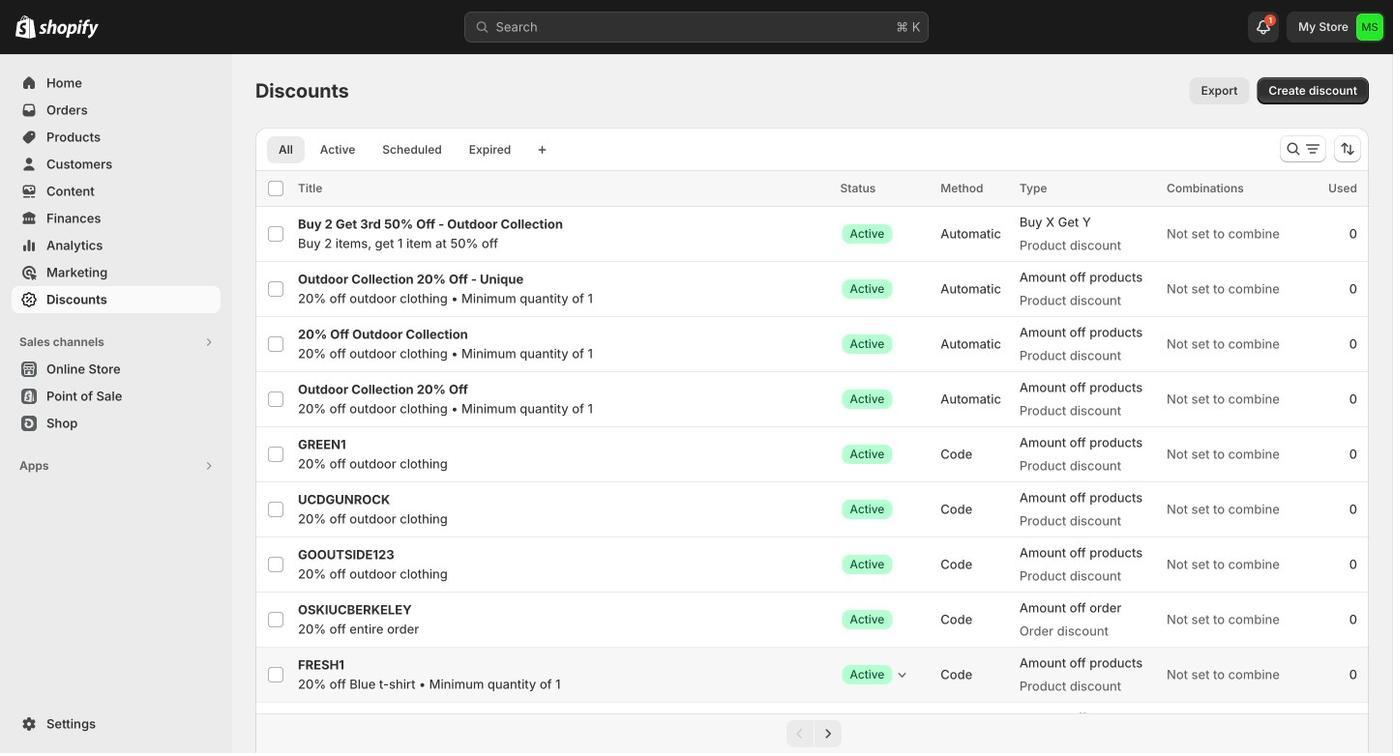 Task type: describe. For each thing, give the bounding box(es) containing it.
pagination element
[[256, 714, 1369, 754]]

0 horizontal spatial shopify image
[[15, 15, 36, 38]]



Task type: locate. For each thing, give the bounding box(es) containing it.
my store image
[[1357, 14, 1384, 41]]

tab list
[[263, 135, 527, 164]]

1 horizontal spatial shopify image
[[39, 19, 99, 38]]

shopify image
[[15, 15, 36, 38], [39, 19, 99, 38]]



Task type: vqa. For each thing, say whether or not it's contained in the screenshot.
the left The "Shopify" IMAGE
yes



